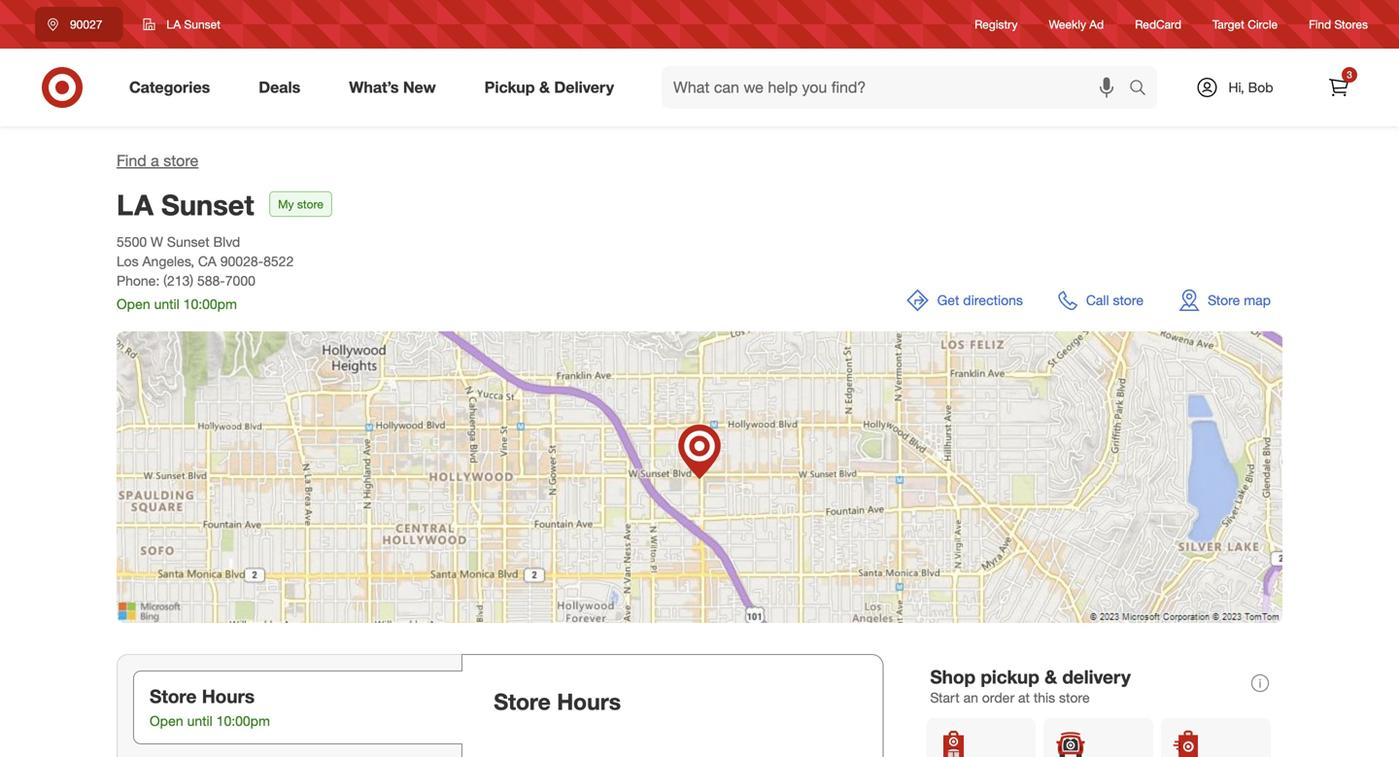 Task type: describe. For each thing, give the bounding box(es) containing it.
store inside shop pickup & delivery start an order at this store
[[1059, 689, 1090, 706]]

sunset inside dropdown button
[[184, 17, 221, 32]]

my
[[278, 197, 294, 211]]

pickup & delivery link
[[468, 66, 639, 109]]

la sunset map image
[[117, 331, 1283, 623]]

store map button
[[1167, 277, 1283, 324]]

at
[[1019, 689, 1030, 706]]

get directions
[[938, 292, 1023, 309]]

open inside store hours open until 10:00pm
[[150, 713, 183, 730]]

sunset inside 5500 w sunset blvd los angeles, ca 90028-8522 phone: (213) 588-7000 open until 10:00pm
[[167, 233, 210, 250]]

(213)
[[163, 272, 193, 289]]

la sunset button
[[131, 7, 233, 42]]

call
[[1087, 292, 1109, 309]]

pickup
[[981, 666, 1040, 688]]

w
[[151, 233, 163, 250]]

weekly
[[1049, 17, 1087, 32]]

store for store hours open until 10:00pm
[[150, 685, 197, 708]]

hours for store hours
[[557, 688, 621, 715]]

a
[[151, 151, 159, 170]]

directions
[[963, 292, 1023, 309]]

la inside dropdown button
[[167, 17, 181, 32]]

10:00pm inside 5500 w sunset blvd los angeles, ca 90028-8522 phone: (213) 588-7000 open until 10:00pm
[[183, 296, 237, 313]]

90027 button
[[35, 7, 123, 42]]

target
[[1213, 17, 1245, 32]]

delivery
[[1063, 666, 1131, 688]]

& inside shop pickup & delivery start an order at this store
[[1045, 666, 1058, 688]]

get
[[938, 292, 960, 309]]

an
[[964, 689, 979, 706]]

store right a
[[163, 151, 199, 170]]

this
[[1034, 689, 1056, 706]]

what's new
[[349, 78, 436, 97]]

until inside 5500 w sunset blvd los angeles, ca 90028-8522 phone: (213) 588-7000 open until 10:00pm
[[154, 296, 180, 313]]

store for store hours
[[494, 688, 551, 715]]

1 vertical spatial la
[[117, 187, 153, 222]]

7000
[[225, 272, 256, 289]]

redcard
[[1135, 17, 1182, 32]]

ad
[[1090, 17, 1104, 32]]

8522
[[263, 253, 294, 270]]

find stores
[[1309, 17, 1368, 32]]

shop pickup & delivery start an order at this store
[[930, 666, 1131, 706]]

90028-
[[220, 253, 263, 270]]

what's
[[349, 78, 399, 97]]

get directions link
[[895, 277, 1035, 324]]

call store button
[[1047, 277, 1156, 324]]

store hours open until 10:00pm
[[150, 685, 270, 730]]

target circle
[[1213, 17, 1278, 32]]

store hours
[[494, 688, 621, 715]]

phone:
[[117, 272, 160, 289]]

la sunset inside dropdown button
[[167, 17, 221, 32]]

circle
[[1248, 17, 1278, 32]]

store for store map
[[1208, 292, 1240, 309]]

search
[[1121, 80, 1167, 99]]

categories
[[129, 78, 210, 97]]

store map
[[1208, 292, 1271, 309]]

weekly ad link
[[1049, 16, 1104, 33]]

search button
[[1121, 66, 1167, 113]]

target circle link
[[1213, 16, 1278, 33]]



Task type: locate. For each thing, give the bounding box(es) containing it.
pickup
[[485, 78, 535, 97]]

categories link
[[113, 66, 234, 109]]

my store
[[278, 197, 324, 211]]

0 horizontal spatial &
[[539, 78, 550, 97]]

0 vertical spatial 10:00pm
[[183, 296, 237, 313]]

1 vertical spatial open
[[150, 713, 183, 730]]

until inside store hours open until 10:00pm
[[187, 713, 213, 730]]

2 vertical spatial sunset
[[167, 233, 210, 250]]

shop
[[930, 666, 976, 688]]

find a store
[[117, 151, 199, 170]]

1 vertical spatial &
[[1045, 666, 1058, 688]]

find a store link
[[117, 151, 199, 170]]

1 horizontal spatial store
[[494, 688, 551, 715]]

la sunset
[[167, 17, 221, 32], [117, 187, 254, 222]]

0 vertical spatial &
[[539, 78, 550, 97]]

sunset up ca
[[167, 233, 210, 250]]

sunset up blvd at top
[[161, 187, 254, 222]]

10:00pm
[[183, 296, 237, 313], [216, 713, 270, 730]]

5500
[[117, 233, 147, 250]]

0 horizontal spatial la
[[117, 187, 153, 222]]

los
[[117, 253, 139, 270]]

0 horizontal spatial until
[[154, 296, 180, 313]]

0 vertical spatial until
[[154, 296, 180, 313]]

call store
[[1087, 292, 1144, 309]]

store
[[163, 151, 199, 170], [297, 197, 324, 211], [1113, 292, 1144, 309], [1059, 689, 1090, 706]]

0 vertical spatial sunset
[[184, 17, 221, 32]]

3
[[1347, 69, 1353, 81]]

1 horizontal spatial &
[[1045, 666, 1058, 688]]

store right the call
[[1113, 292, 1144, 309]]

0 vertical spatial open
[[117, 296, 150, 313]]

store
[[1208, 292, 1240, 309], [150, 685, 197, 708], [494, 688, 551, 715]]

start
[[930, 689, 960, 706]]

1 vertical spatial until
[[187, 713, 213, 730]]

map
[[1244, 292, 1271, 309]]

hi,
[[1229, 79, 1245, 96]]

0 vertical spatial la sunset
[[167, 17, 221, 32]]

find left a
[[117, 151, 146, 170]]

what's new link
[[333, 66, 460, 109]]

sunset
[[184, 17, 221, 32], [161, 187, 254, 222], [167, 233, 210, 250]]

store right this on the right
[[1059, 689, 1090, 706]]

angeles,
[[142, 253, 194, 270]]

la
[[167, 17, 181, 32], [117, 187, 153, 222]]

hours inside store hours open until 10:00pm
[[202, 685, 255, 708]]

open
[[117, 296, 150, 313], [150, 713, 183, 730]]

0 vertical spatial la
[[167, 17, 181, 32]]

1 vertical spatial find
[[117, 151, 146, 170]]

redcard link
[[1135, 16, 1182, 33]]

1 horizontal spatial hours
[[557, 688, 621, 715]]

1 horizontal spatial until
[[187, 713, 213, 730]]

hours
[[202, 685, 255, 708], [557, 688, 621, 715]]

10:00pm inside store hours open until 10:00pm
[[216, 713, 270, 730]]

until
[[154, 296, 180, 313], [187, 713, 213, 730]]

sunset up categories link
[[184, 17, 221, 32]]

open inside 5500 w sunset blvd los angeles, ca 90028-8522 phone: (213) 588-7000 open until 10:00pm
[[117, 296, 150, 313]]

deals link
[[242, 66, 325, 109]]

blvd
[[213, 233, 240, 250]]

new
[[403, 78, 436, 97]]

find
[[1309, 17, 1332, 32], [117, 151, 146, 170]]

bob
[[1249, 79, 1274, 96]]

1 horizontal spatial la
[[167, 17, 181, 32]]

& right pickup
[[539, 78, 550, 97]]

order
[[982, 689, 1015, 706]]

0 horizontal spatial store
[[150, 685, 197, 708]]

find left the stores
[[1309, 17, 1332, 32]]

2 horizontal spatial store
[[1208, 292, 1240, 309]]

0 horizontal spatial hours
[[202, 685, 255, 708]]

delivery
[[554, 78, 614, 97]]

pickup & delivery
[[485, 78, 614, 97]]

store inside store hours open until 10:00pm
[[150, 685, 197, 708]]

find for find stores
[[1309, 17, 1332, 32]]

&
[[539, 78, 550, 97], [1045, 666, 1058, 688]]

store right the my
[[297, 197, 324, 211]]

588-
[[197, 272, 225, 289]]

hi, bob
[[1229, 79, 1274, 96]]

3 link
[[1318, 66, 1361, 109]]

stores
[[1335, 17, 1368, 32]]

0 vertical spatial find
[[1309, 17, 1332, 32]]

la up categories
[[167, 17, 181, 32]]

1 vertical spatial sunset
[[161, 187, 254, 222]]

5500 w sunset blvd los angeles, ca 90028-8522 phone: (213) 588-7000 open until 10:00pm
[[117, 233, 294, 313]]

store inside button
[[1208, 292, 1240, 309]]

ca
[[198, 253, 217, 270]]

1 vertical spatial la sunset
[[117, 187, 254, 222]]

1 vertical spatial 10:00pm
[[216, 713, 270, 730]]

1 horizontal spatial find
[[1309, 17, 1332, 32]]

hours for store hours open until 10:00pm
[[202, 685, 255, 708]]

90027
[[70, 17, 102, 32]]

find for find a store
[[117, 151, 146, 170]]

0 horizontal spatial find
[[117, 151, 146, 170]]

la sunset up the w
[[117, 187, 254, 222]]

& up this on the right
[[1045, 666, 1058, 688]]

weekly ad
[[1049, 17, 1104, 32]]

la sunset up categories link
[[167, 17, 221, 32]]

find stores link
[[1309, 16, 1368, 33]]

la up the 5500
[[117, 187, 153, 222]]

registry
[[975, 17, 1018, 32]]

store inside button
[[1113, 292, 1144, 309]]

What can we help you find? suggestions appear below search field
[[662, 66, 1134, 109]]

registry link
[[975, 16, 1018, 33]]

deals
[[259, 78, 301, 97]]



Task type: vqa. For each thing, say whether or not it's contained in the screenshot.
OPEN within the 5500 W Sunset Blvd Los Angeles, CA 90028-8522 Phone: (213) 588-7000 Open until 10:00pm
yes



